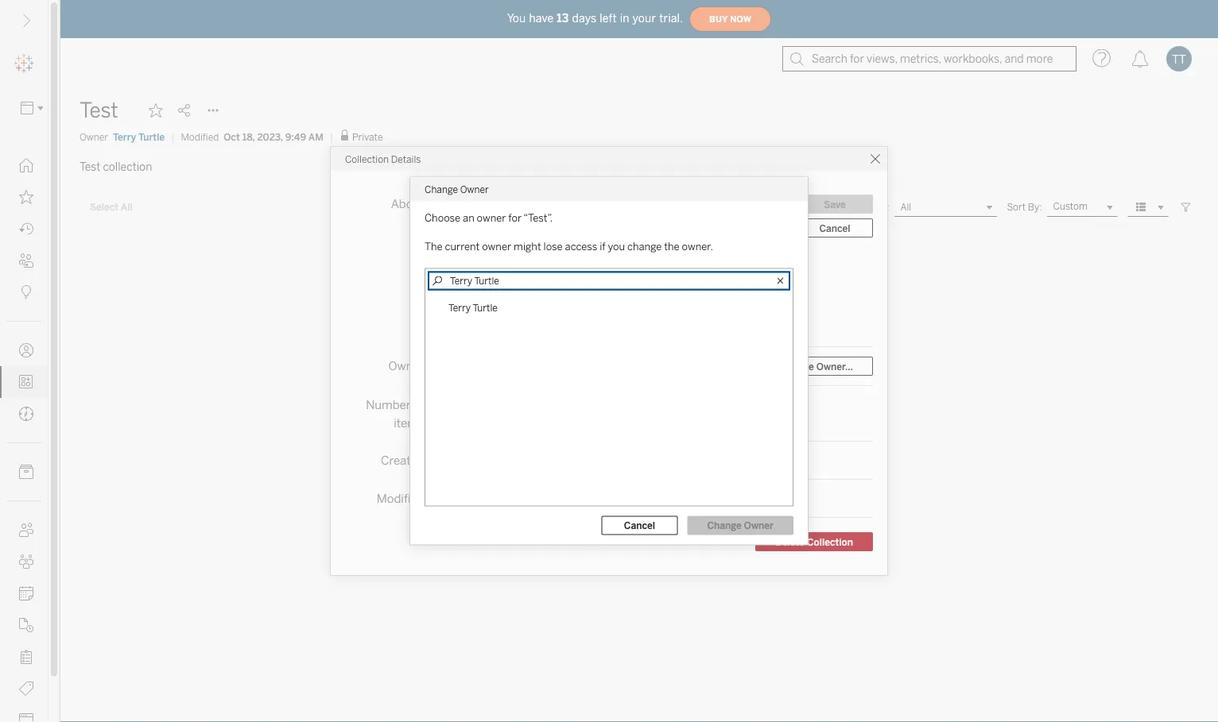 Task type: vqa. For each thing, say whether or not it's contained in the screenshot.
might
yes



Task type: locate. For each thing, give the bounding box(es) containing it.
1 horizontal spatial collection
[[807, 537, 853, 548]]

0 vertical spatial change
[[425, 184, 458, 195]]

1 vertical spatial change
[[780, 361, 814, 372]]

lose
[[544, 241, 563, 253]]

18,
[[242, 131, 255, 143]]

0 horizontal spatial collection
[[345, 153, 389, 165]]

change owner… button
[[760, 357, 873, 376]]

about
[[391, 197, 424, 211]]

owner for might
[[482, 241, 511, 253]]

2 | from the left
[[330, 131, 333, 143]]

meaningful
[[649, 499, 706, 512]]

1 vertical spatial cancel button
[[601, 516, 678, 536]]

change inside button
[[707, 520, 742, 532]]

1 horizontal spatial modified
[[377, 492, 424, 506]]

explore content
[[603, 550, 676, 562]]

1 horizontal spatial add
[[736, 499, 756, 512]]

delete
[[775, 537, 805, 548]]

in
[[620, 12, 629, 25], [480, 499, 489, 512]]

am
[[308, 131, 324, 143]]

terry
[[113, 131, 136, 143], [448, 303, 471, 314]]

for inside organize content in a collection for quick access to meaningful data. add items to this collection by selecting add to collections from the actions (...) menu.
[[552, 499, 566, 512]]

buy now button
[[690, 6, 771, 32]]

change up choose
[[425, 184, 458, 195]]

in right left on the top
[[620, 12, 629, 25]]

0 horizontal spatial |
[[171, 131, 174, 143]]

1 vertical spatial collection
[[807, 537, 853, 548]]

access up the collections
[[599, 499, 633, 512]]

might
[[514, 241, 541, 253]]

2 test from the top
[[80, 160, 100, 173]]

0 horizontal spatial items
[[394, 416, 424, 431]]

owner…
[[817, 361, 853, 372]]

0 vertical spatial owner
[[477, 212, 506, 225]]

collection right delete
[[807, 537, 853, 548]]

terry down current at the top left of page
[[448, 303, 471, 314]]

modified left oct
[[181, 131, 219, 143]]

cancel up the explore content button
[[624, 520, 655, 532]]

0 horizontal spatial collection
[[103, 160, 152, 173]]

(...)
[[728, 514, 746, 527]]

turtle up the 'test collection'
[[138, 131, 165, 143]]

0 vertical spatial for
[[508, 212, 522, 225]]

change owner down data.
[[707, 520, 774, 532]]

trial.
[[659, 12, 683, 25]]

change left the owner…
[[780, 361, 814, 372]]

0 vertical spatial cancel button
[[797, 219, 873, 238]]

2 horizontal spatial collection
[[824, 499, 873, 512]]

1 horizontal spatial in
[[620, 12, 629, 25]]

organize
[[391, 499, 435, 512]]

selecting
[[498, 514, 544, 527]]

you
[[507, 12, 526, 25]]

cancel button up the explore content button
[[601, 516, 678, 536]]

1 horizontal spatial turtle
[[473, 303, 498, 314]]

1 horizontal spatial access
[[599, 499, 633, 512]]

0 vertical spatial change owner
[[425, 184, 489, 195]]

change owner button
[[687, 516, 794, 536]]

collection details
[[345, 153, 421, 165]]

turtle
[[138, 131, 165, 143], [473, 303, 498, 314]]

1 horizontal spatial change owner
[[707, 520, 774, 532]]

terry up the 'test collection'
[[113, 131, 136, 143]]

explore content button
[[583, 547, 696, 566]]

owner
[[80, 131, 108, 143], [460, 184, 489, 195], [389, 359, 424, 373], [744, 520, 774, 532]]

1 vertical spatial test
[[80, 160, 100, 173]]

access left if at the left
[[565, 241, 597, 253]]

the
[[425, 241, 443, 253]]

2023,
[[257, 131, 283, 143]]

1 horizontal spatial items
[[759, 499, 787, 512]]

for left quick
[[552, 499, 566, 512]]

1 test from the top
[[80, 98, 118, 123]]

to up 'from'
[[636, 499, 646, 512]]

change owner up "an"
[[425, 184, 489, 195]]

test
[[80, 98, 118, 123], [80, 160, 100, 173]]

0 vertical spatial the
[[664, 241, 680, 253]]

0 horizontal spatial cancel button
[[601, 516, 678, 536]]

|
[[171, 131, 174, 143], [330, 131, 333, 143]]

1 vertical spatial the
[[668, 514, 685, 527]]

navigation panel element
[[0, 48, 48, 723]]

0 vertical spatial terry
[[113, 131, 136, 143]]

0 vertical spatial content
[[829, 202, 864, 213]]

1 | from the left
[[171, 131, 174, 143]]

to down quick
[[569, 514, 580, 527]]

| right terry turtle link
[[171, 131, 174, 143]]

cancel button down content type:
[[797, 219, 873, 238]]

current
[[445, 241, 480, 253]]

collection up the selecting
[[500, 499, 549, 512]]

0 vertical spatial modified
[[181, 131, 219, 143]]

modified
[[181, 131, 219, 143], [377, 492, 424, 506]]

owner
[[477, 212, 506, 225], [482, 241, 511, 253]]

items inside organize content in a collection for quick access to meaningful data. add items to this collection by selecting add to collections from the actions (...) menu.
[[759, 499, 787, 512]]

collection
[[345, 153, 389, 165], [807, 537, 853, 548]]

change
[[627, 241, 662, 253]]

1 horizontal spatial change
[[707, 520, 742, 532]]

for
[[508, 212, 522, 225], [552, 499, 566, 512]]

collections
[[582, 514, 639, 527]]

the
[[664, 241, 680, 253], [668, 514, 685, 527]]

0 vertical spatial turtle
[[138, 131, 165, 143]]

menu.
[[748, 514, 780, 527]]

choose an owner for "test".
[[425, 212, 553, 225]]

terry turtle link
[[113, 130, 165, 144]]

buy
[[709, 14, 728, 24]]

2 horizontal spatial change
[[780, 361, 814, 372]]

content down 'from'
[[639, 550, 676, 562]]

quick
[[569, 499, 596, 512]]

owner down choose an owner for "test".
[[482, 241, 511, 253]]

to left this on the bottom right
[[790, 499, 800, 512]]

0 vertical spatial access
[[565, 241, 597, 253]]

0 vertical spatial items
[[394, 416, 424, 431]]

access inside organize content in a collection for quick access to meaningful data. add items to this collection by selecting add to collections from the actions (...) menu.
[[599, 499, 633, 512]]

content
[[829, 202, 864, 213], [639, 550, 676, 562]]

by
[[876, 499, 888, 512]]

change inside button
[[780, 361, 814, 372]]

terry inside "change owner" dialog
[[448, 303, 471, 314]]

2 vertical spatial change
[[707, 520, 742, 532]]

collection left by
[[824, 499, 873, 512]]

collection
[[103, 160, 152, 173], [500, 499, 549, 512], [824, 499, 873, 512]]

cancel inside collection details dialog
[[819, 222, 850, 234]]

the down meaningful
[[668, 514, 685, 527]]

owner inside button
[[744, 520, 774, 532]]

organize content in a collection for quick access to meaningful data. add items to this collection by selecting add to collections from the actions (...) menu.
[[391, 499, 888, 527]]

modified inside collection details dialog
[[377, 492, 424, 506]]

0 horizontal spatial for
[[508, 212, 522, 225]]

0 vertical spatial add
[[736, 499, 756, 512]]

explore
[[603, 550, 637, 562]]

test collection
[[80, 160, 152, 173]]

items
[[394, 416, 424, 431], [759, 499, 787, 512]]

change
[[425, 184, 458, 195], [780, 361, 814, 372], [707, 520, 742, 532]]

cancel down content type:
[[819, 222, 850, 234]]

actions
[[687, 514, 725, 527]]

0 horizontal spatial content
[[639, 550, 676, 562]]

content
[[438, 499, 477, 512]]

add
[[736, 499, 756, 512], [546, 514, 567, 527]]

change owner…
[[780, 361, 853, 372]]

change down data.
[[707, 520, 742, 532]]

change for change owner… button
[[780, 361, 814, 372]]

1 vertical spatial turtle
[[473, 303, 498, 314]]

terry turtle
[[448, 303, 498, 314]]

1 horizontal spatial for
[[552, 499, 566, 512]]

the left the owner.
[[664, 241, 680, 253]]

collection inside delete collection button
[[807, 537, 853, 548]]

collection down terry turtle link
[[103, 160, 152, 173]]

in left a
[[480, 499, 489, 512]]

items up menu.
[[759, 499, 787, 512]]

1 vertical spatial content
[[639, 550, 676, 562]]

0 horizontal spatial terry
[[113, 131, 136, 143]]

1 horizontal spatial cancel button
[[797, 219, 873, 238]]

1 vertical spatial modified
[[377, 492, 424, 506]]

0 horizontal spatial cancel
[[624, 520, 655, 532]]

content left type:
[[829, 202, 864, 213]]

cancel
[[819, 222, 850, 234], [624, 520, 655, 532]]

to
[[636, 499, 646, 512], [790, 499, 800, 512], [569, 514, 580, 527]]

0 horizontal spatial modified
[[181, 131, 219, 143]]

1 vertical spatial add
[[546, 514, 567, 527]]

1 vertical spatial terry
[[448, 303, 471, 314]]

1 vertical spatial access
[[599, 499, 633, 512]]

sort
[[1007, 202, 1026, 213]]

0 horizontal spatial in
[[480, 499, 489, 512]]

1 vertical spatial change owner
[[707, 520, 774, 532]]

1 vertical spatial owner
[[482, 241, 511, 253]]

1 vertical spatial in
[[480, 499, 489, 512]]

change owner
[[425, 184, 489, 195], [707, 520, 774, 532]]

add right the selecting
[[546, 514, 567, 527]]

data.
[[708, 499, 734, 512]]

cancel button
[[797, 219, 873, 238], [601, 516, 678, 536]]

1 vertical spatial for
[[552, 499, 566, 512]]

the inside "change owner" dialog
[[664, 241, 680, 253]]

1 vertical spatial items
[[759, 499, 787, 512]]

0 vertical spatial cancel
[[819, 222, 850, 234]]

left
[[600, 12, 617, 25]]

0 horizontal spatial access
[[565, 241, 597, 253]]

"test".
[[523, 212, 553, 225]]

1 horizontal spatial |
[[330, 131, 333, 143]]

cancel inside "change owner" dialog
[[624, 520, 655, 532]]

for left "test".
[[508, 212, 522, 225]]

1 horizontal spatial terry
[[448, 303, 471, 314]]

1 vertical spatial cancel
[[624, 520, 655, 532]]

access
[[565, 241, 597, 253], [599, 499, 633, 512]]

select
[[90, 202, 119, 213]]

test up select
[[80, 160, 100, 173]]

0 horizontal spatial to
[[569, 514, 580, 527]]

1 horizontal spatial cancel
[[819, 222, 850, 234]]

add up (...)
[[736, 499, 756, 512]]

turtle down current at the top left of page
[[473, 303, 498, 314]]

items down 'of'
[[394, 416, 424, 431]]

| right am
[[330, 131, 333, 143]]

owner right "an"
[[477, 212, 506, 225]]

0 vertical spatial test
[[80, 98, 118, 123]]

have
[[529, 12, 554, 25]]

test up terry turtle link
[[80, 98, 118, 123]]

modified down created
[[377, 492, 424, 506]]

by:
[[1028, 202, 1042, 213]]

1 horizontal spatial content
[[829, 202, 864, 213]]

collection down private
[[345, 153, 389, 165]]



Task type: describe. For each thing, give the bounding box(es) containing it.
cancel for the cancel button to the left
[[624, 520, 655, 532]]

days
[[572, 12, 597, 25]]

0 horizontal spatial turtle
[[138, 131, 165, 143]]

0 horizontal spatial change
[[425, 184, 458, 195]]

owner.
[[682, 241, 713, 253]]

delete collection
[[775, 537, 853, 548]]

the current owner might lose access if you change the owner.
[[425, 241, 713, 253]]

choose
[[425, 212, 460, 225]]

0 vertical spatial collection
[[345, 153, 389, 165]]

details
[[391, 153, 421, 165]]

in inside organize content in a collection for quick access to meaningful data. add items to this collection by selecting add to collections from the actions (...) menu.
[[480, 499, 489, 512]]

number of items
[[366, 398, 424, 431]]

13
[[557, 12, 569, 25]]

collection details dialog
[[331, 147, 887, 576]]

1 horizontal spatial to
[[636, 499, 646, 512]]

change owner inside button
[[707, 520, 774, 532]]

About text field
[[439, 195, 787, 320]]

type:
[[866, 202, 889, 213]]

access inside "change owner" dialog
[[565, 241, 597, 253]]

content inside the explore content button
[[639, 550, 676, 562]]

select all button
[[80, 198, 143, 217]]

cancel for the cancel button to the top
[[819, 222, 850, 234]]

test for test collection
[[80, 160, 100, 173]]

oct
[[224, 131, 240, 143]]

change for change owner button in the bottom of the page
[[707, 520, 742, 532]]

an
[[463, 212, 474, 225]]

test for test
[[80, 98, 118, 123]]

delete collection button
[[755, 533, 873, 552]]

from
[[641, 514, 666, 527]]

all
[[121, 202, 133, 213]]

owner terry turtle | modified oct 18, 2023, 9:49 am |
[[80, 131, 333, 143]]

0 horizontal spatial change owner
[[425, 184, 489, 195]]

created
[[381, 454, 424, 468]]

you have 13 days left in your trial.
[[507, 12, 683, 25]]

if
[[600, 241, 606, 253]]

you
[[608, 241, 625, 253]]

select all
[[90, 202, 133, 213]]

items inside number of items
[[394, 416, 424, 431]]

owner for for
[[477, 212, 506, 225]]

change owner dialog
[[410, 178, 808, 545]]

your
[[633, 12, 656, 25]]

Search text field
[[428, 272, 790, 291]]

the inside organize content in a collection for quick access to meaningful data. add items to this collection by selecting add to collections from the actions (...) menu.
[[668, 514, 685, 527]]

turtle inside "change owner" dialog
[[473, 303, 498, 314]]

this
[[803, 499, 822, 512]]

2 horizontal spatial to
[[790, 499, 800, 512]]

for inside "change owner" dialog
[[508, 212, 522, 225]]

now
[[730, 14, 752, 24]]

owner inside collection details dialog
[[389, 359, 424, 373]]

content type:
[[829, 202, 889, 213]]

sort by:
[[1007, 202, 1042, 213]]

main navigation. press the up and down arrow keys to access links. element
[[0, 149, 48, 723]]

a
[[491, 499, 497, 512]]

private
[[352, 132, 383, 143]]

9:49
[[285, 131, 306, 143]]

buy now
[[709, 14, 752, 24]]

0 horizontal spatial add
[[546, 514, 567, 527]]

1 horizontal spatial collection
[[500, 499, 549, 512]]

number
[[366, 398, 411, 412]]

of
[[414, 398, 424, 412]]

0 vertical spatial in
[[620, 12, 629, 25]]



